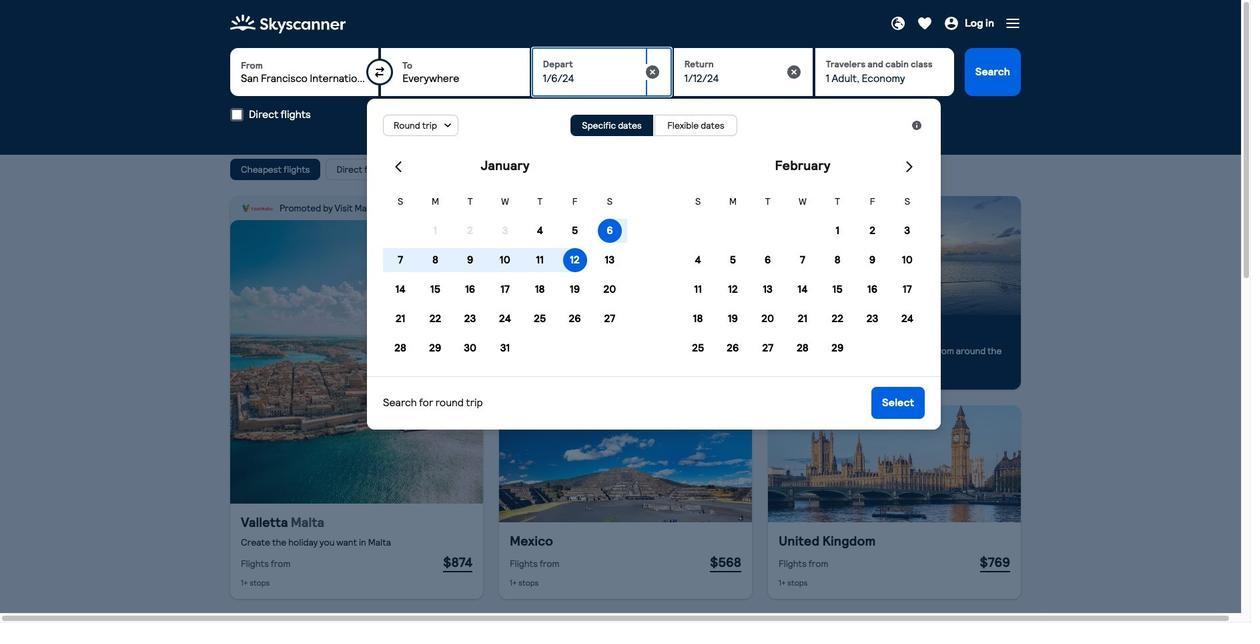 Task type: vqa. For each thing, say whether or not it's contained in the screenshot.
THE US Icon at the top of the page
no



Task type: locate. For each thing, give the bounding box(es) containing it.
1 row group from the left
[[383, 219, 628, 360]]

row
[[383, 190, 628, 214], [681, 190, 925, 214], [383, 219, 628, 243], [681, 219, 925, 243], [383, 248, 628, 272], [681, 248, 925, 272], [383, 278, 628, 302], [681, 278, 925, 302], [383, 307, 628, 331], [681, 307, 925, 331], [383, 336, 628, 360], [681, 336, 925, 360]]

0 horizontal spatial sunday cell
[[383, 190, 418, 214]]

wednesday cell
[[488, 190, 523, 214], [786, 190, 821, 214]]

1 horizontal spatial thursday cell
[[821, 190, 855, 214]]

open menu image
[[1005, 15, 1021, 31]]

1 horizontal spatial tuesday cell
[[751, 190, 786, 214]]

rtl support__ntfhm image down the click to select calendar type button
[[391, 159, 407, 175]]

Cheapest flights button
[[230, 159, 321, 180]]

Country, city or airport text field
[[241, 72, 368, 86], [403, 72, 519, 86]]

friday cell
[[558, 190, 593, 214], [855, 190, 890, 214]]

1 horizontal spatial monday cell
[[716, 190, 751, 214]]

estimated lowest prices per person for economy class region
[[909, 117, 925, 134]]

2 thursday cell from the left
[[821, 190, 855, 214]]

1 horizontal spatial sunday cell
[[681, 190, 716, 214]]

monday cell
[[418, 190, 453, 214], [716, 190, 751, 214]]

1 horizontal spatial rtl support__ntfhm image
[[902, 159, 918, 175]]

rtl support__ntfhm image down estimated lowest prices per person for economy class image
[[902, 159, 918, 175]]

saved flights image
[[917, 15, 933, 31]]

1 rtl support__ntfhm image from the left
[[391, 159, 407, 175]]

2 row group from the left
[[681, 219, 925, 360]]

saturday cell
[[593, 190, 628, 214], [890, 190, 925, 214]]

1 saturday cell from the left
[[593, 190, 628, 214]]

0 horizontal spatial rtl support__ntfhm image
[[391, 159, 407, 175]]

0 horizontal spatial tuesday cell
[[453, 190, 488, 214]]

sunday cell
[[383, 190, 418, 214], [681, 190, 716, 214]]

tuesday cell
[[453, 190, 488, 214], [751, 190, 786, 214]]

rtl support__ntfhm image
[[391, 159, 407, 175], [902, 159, 918, 175]]

wednesday cell for the monday cell related to february grid tuesday cell
[[786, 190, 821, 214]]

saturday cell for january grid
[[593, 190, 628, 214]]

sunday cell inside january grid
[[383, 190, 418, 214]]

1 horizontal spatial saturday cell
[[890, 190, 925, 214]]

2 sunday cell from the left
[[681, 190, 716, 214]]

1 horizontal spatial friday cell
[[855, 190, 890, 214]]

0 horizontal spatial thursday cell
[[523, 190, 558, 214]]

2 monday cell from the left
[[716, 190, 751, 214]]

thursday cell
[[523, 190, 558, 214], [821, 190, 855, 214]]

row group for thursday cell associated with friday 'cell' corresponding to february grid
[[681, 219, 925, 360]]

1 country, city or airport text field from the left
[[241, 72, 368, 86]]

ad by visit malta. element
[[230, 196, 483, 220]]

january grid
[[383, 190, 628, 360]]

0 horizontal spatial row group
[[383, 219, 628, 360]]

tuesday cell for the monday cell corresponding to january grid
[[453, 190, 488, 214]]

1+ stops flights to mexico  from $568. element
[[499, 523, 752, 599]]

february grid
[[681, 190, 925, 360]]

country, city or airport text field down skyscanner home "image"
[[241, 72, 368, 86]]

Direct flights checkbox
[[230, 108, 244, 121]]

1 friday cell from the left
[[558, 190, 593, 214]]

wednesday cell for tuesday cell associated with the monday cell corresponding to january grid
[[488, 190, 523, 214]]

2 wednesday cell from the left
[[786, 190, 821, 214]]

1 horizontal spatial wednesday cell
[[786, 190, 821, 214]]

row group
[[383, 219, 628, 360], [681, 219, 925, 360]]

2 saturday cell from the left
[[890, 190, 925, 214]]

2 tuesday cell from the left
[[751, 190, 786, 214]]

Specific dates button
[[571, 115, 654, 136]]

0 horizontal spatial country, city or airport text field
[[241, 72, 368, 86]]

1 sunday cell from the left
[[383, 190, 418, 214]]

country, city or airport text field up the click to select calendar type button
[[403, 72, 519, 86]]

0 horizontal spatial monday cell
[[418, 190, 453, 214]]

saturday cell for february grid
[[890, 190, 925, 214]]

1 thursday cell from the left
[[523, 190, 558, 214]]

monday cell for january grid
[[418, 190, 453, 214]]

1 horizontal spatial country, city or airport text field
[[403, 72, 519, 86]]

1 wednesday cell from the left
[[488, 190, 523, 214]]

1 monday cell from the left
[[418, 190, 453, 214]]

cell
[[418, 219, 453, 243], [453, 219, 488, 243], [488, 219, 523, 243], [523, 219, 558, 243], [558, 219, 593, 243], [593, 219, 628, 243], [821, 219, 855, 243], [855, 219, 890, 243], [890, 219, 925, 243], [383, 248, 418, 272], [418, 248, 453, 272], [453, 248, 488, 272], [488, 248, 523, 272], [523, 248, 558, 272], [558, 248, 593, 272], [593, 248, 628, 272], [681, 248, 716, 272], [716, 248, 751, 272], [751, 248, 786, 272], [786, 248, 821, 272], [821, 248, 855, 272], [855, 248, 890, 272], [890, 248, 925, 272], [383, 278, 418, 302], [418, 278, 453, 302], [453, 278, 488, 302], [488, 278, 523, 302], [523, 278, 558, 302], [558, 278, 593, 302], [593, 278, 628, 302], [681, 278, 716, 302], [716, 278, 751, 302], [751, 278, 786, 302], [786, 278, 821, 302], [821, 278, 855, 302], [855, 278, 890, 302], [890, 278, 925, 302], [383, 307, 418, 331], [418, 307, 453, 331], [453, 307, 488, 331], [488, 307, 523, 331], [523, 307, 558, 331], [558, 307, 593, 331], [593, 307, 628, 331], [681, 307, 716, 331], [716, 307, 751, 331], [751, 307, 786, 331], [786, 307, 821, 331], [821, 307, 855, 331], [855, 307, 890, 331], [890, 307, 925, 331], [383, 336, 418, 360], [418, 336, 453, 360], [453, 336, 488, 360], [488, 336, 523, 360], [681, 336, 716, 360], [716, 336, 751, 360], [751, 336, 786, 360], [786, 336, 821, 360], [821, 336, 855, 360]]

1 tuesday cell from the left
[[453, 190, 488, 214]]

0 horizontal spatial wednesday cell
[[488, 190, 523, 214]]

0 horizontal spatial saturday cell
[[593, 190, 628, 214]]

sunday cell inside february grid
[[681, 190, 716, 214]]

0 horizontal spatial friday cell
[[558, 190, 593, 214]]

2 friday cell from the left
[[855, 190, 890, 214]]

1 horizontal spatial row group
[[681, 219, 925, 360]]



Task type: describe. For each thing, give the bounding box(es) containing it.
Suggested for you button
[[407, 159, 505, 180]]

estimated lowest prices per person for economy class image
[[912, 120, 923, 131]]

monday cell for february grid
[[716, 190, 751, 214]]

thursday cell for january grid's friday 'cell'
[[523, 190, 558, 214]]

row group for thursday cell for january grid's friday 'cell'
[[383, 219, 628, 360]]

Direct flights button
[[326, 159, 402, 180]]

friday cell for february grid
[[855, 190, 890, 214]]

regional settings image
[[890, 15, 906, 31]]

clear departure date image
[[645, 64, 661, 80]]

sunday cell for january grid
[[383, 190, 418, 214]]

1+ stops flights to valletta malta from $874. create the holiday you want in malta element
[[230, 504, 483, 599]]

sunday cell for february grid
[[681, 190, 716, 214]]

skyscanner home image
[[230, 11, 346, 37]]

swap origin and destination image
[[375, 67, 385, 77]]

clear return date image
[[786, 64, 802, 80]]

Click to select calendar type button
[[383, 115, 459, 136]]

2 country, city or airport text field from the left
[[403, 72, 519, 86]]

2 rtl support__ntfhm image from the left
[[902, 159, 918, 175]]

Flexible dates button
[[655, 115, 738, 136]]

thursday cell for friday 'cell' corresponding to february grid
[[821, 190, 855, 214]]

friday cell for january grid
[[558, 190, 593, 214]]

1+ stops flights to united kingdom  from $769. element
[[768, 523, 1021, 599]]

choose when to travel option group
[[571, 115, 738, 136]]

direct flights to united states  from $186. element
[[499, 313, 752, 390]]

tuesday cell for the monday cell related to february grid
[[751, 190, 786, 214]]



